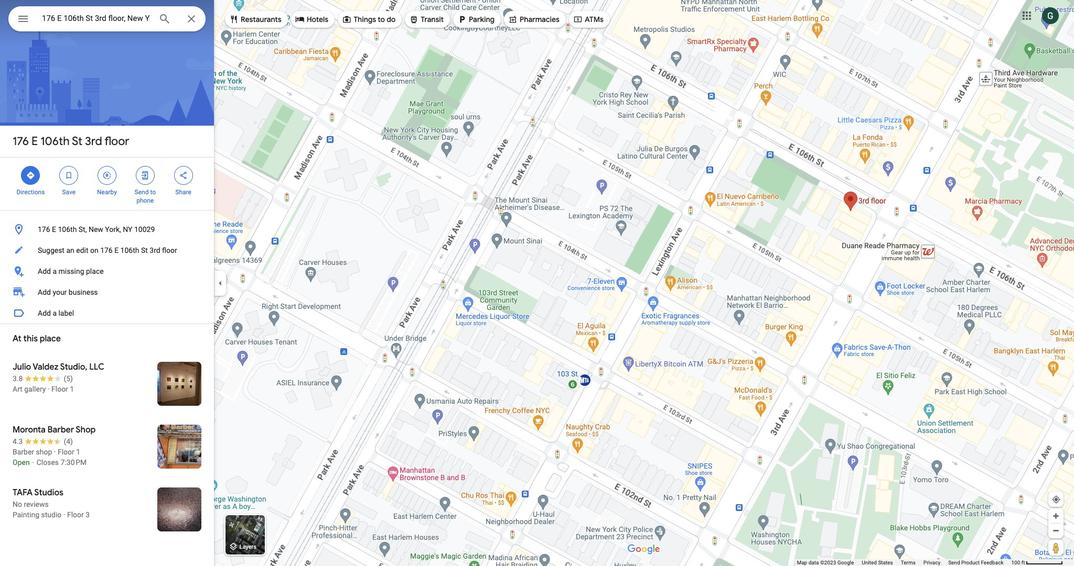 Task type: locate. For each thing, give the bounding box(es) containing it.
1 horizontal spatial floor
[[162, 246, 177, 255]]

106th down ny
[[120, 246, 139, 255]]

transit
[[421, 15, 444, 24]]

1 vertical spatial st
[[141, 246, 148, 255]]

1 horizontal spatial 3rd
[[150, 246, 160, 255]]

to left do
[[378, 15, 385, 24]]

0 vertical spatial 1
[[70, 385, 74, 394]]

0 vertical spatial st
[[72, 134, 82, 149]]

1 vertical spatial to
[[150, 189, 156, 196]]

1 vertical spatial floor
[[58, 448, 74, 457]]

floor left 3 on the bottom left
[[67, 511, 84, 520]]

1 down (5)
[[70, 385, 74, 394]]

floor inside tafa studios no reviews painting studio · floor 3
[[67, 511, 84, 520]]

send product feedback button
[[948, 560, 1003, 567]]

0 horizontal spatial 176
[[13, 134, 29, 149]]

this
[[23, 334, 38, 345]]

176
[[13, 134, 29, 149], [38, 226, 50, 234], [100, 246, 113, 255]]

1 horizontal spatial place
[[86, 267, 104, 276]]

e down york,
[[114, 246, 119, 255]]

0 vertical spatial to
[[378, 15, 385, 24]]

1 vertical spatial a
[[53, 309, 57, 318]]

send
[[135, 189, 149, 196], [948, 561, 960, 566]]

4.3
[[13, 438, 23, 446]]

2 a from the top
[[53, 309, 57, 318]]

floor inside barber shop · floor 1 open ⋅ closes 7:30 pm
[[58, 448, 74, 457]]

176 up 
[[13, 134, 29, 149]]

at this place
[[13, 334, 61, 345]]

1 vertical spatial add
[[38, 288, 51, 297]]

None field
[[42, 12, 150, 25]]

0 horizontal spatial to
[[150, 189, 156, 196]]

floor inside button
[[162, 246, 177, 255]]

to inside send to phone
[[150, 189, 156, 196]]

1 inside barber shop · floor 1 open ⋅ closes 7:30 pm
[[76, 448, 80, 457]]

0 vertical spatial 106th
[[41, 134, 70, 149]]

none field inside the 176 e 106th st 3rd floor, new york, ny 10029 field
[[42, 12, 150, 25]]

send for send product feedback
[[948, 561, 960, 566]]

valdez
[[33, 362, 58, 373]]

tafa studios no reviews painting studio · floor 3
[[13, 488, 90, 520]]

place down on
[[86, 267, 104, 276]]

106th left the st,
[[58, 226, 77, 234]]

add down suggest
[[38, 267, 51, 276]]

zoom in image
[[1052, 513, 1060, 521]]

e up 
[[31, 134, 38, 149]]

106th up 
[[41, 134, 70, 149]]

a left missing at the left top
[[53, 267, 57, 276]]

 restaurants
[[229, 14, 281, 25]]

2 vertical spatial add
[[38, 309, 51, 318]]


[[17, 12, 29, 26]]


[[508, 14, 518, 25]]

save
[[62, 189, 76, 196]]

data
[[809, 561, 819, 566]]


[[64, 170, 74, 181]]

a left label
[[53, 309, 57, 318]]

2 add from the top
[[38, 288, 51, 297]]

floor down (5)
[[51, 385, 68, 394]]

1 vertical spatial 3rd
[[150, 246, 160, 255]]

edit
[[76, 246, 88, 255]]

add for add a label
[[38, 309, 51, 318]]

moronta
[[13, 425, 45, 436]]

privacy
[[923, 561, 940, 566]]

1 vertical spatial 106th
[[58, 226, 77, 234]]

studio,
[[60, 362, 87, 373]]

 atms
[[573, 14, 604, 25]]

0 horizontal spatial send
[[135, 189, 149, 196]]

add a label button
[[0, 303, 214, 324]]

0 horizontal spatial 1
[[70, 385, 74, 394]]

· right shop
[[54, 448, 56, 457]]

add left "your"
[[38, 288, 51, 297]]

ft
[[1021, 561, 1025, 566]]

1 horizontal spatial 1
[[76, 448, 80, 457]]

0 horizontal spatial floor
[[105, 134, 129, 149]]

collapse side panel image
[[214, 278, 226, 289]]

1 horizontal spatial st
[[141, 246, 148, 255]]

0 vertical spatial e
[[31, 134, 38, 149]]

· inside barber shop · floor 1 open ⋅ closes 7:30 pm
[[54, 448, 56, 457]]

176 e 106th st 3rd floor
[[13, 134, 129, 149]]

share
[[175, 189, 191, 196]]

1 horizontal spatial to
[[378, 15, 385, 24]]

106th for st,
[[58, 226, 77, 234]]

(5)
[[64, 375, 73, 383]]

st
[[72, 134, 82, 149], [141, 246, 148, 255]]

1 vertical spatial send
[[948, 561, 960, 566]]

map data ©2023 google
[[797, 561, 854, 566]]

· right studio
[[63, 511, 65, 520]]

on
[[90, 246, 98, 255]]

layers
[[240, 545, 256, 551]]

2 vertical spatial 176
[[100, 246, 113, 255]]

3rd up actions for 176 e 106th st 3rd floor region
[[85, 134, 102, 149]]

0 horizontal spatial barber
[[13, 448, 34, 457]]

send to phone
[[135, 189, 156, 205]]

studio
[[41, 511, 62, 520]]

place right this
[[40, 334, 61, 345]]

st down 10029
[[141, 246, 148, 255]]

e up suggest
[[52, 226, 56, 234]]

106th
[[41, 134, 70, 149], [58, 226, 77, 234], [120, 246, 139, 255]]

floor down (4)
[[58, 448, 74, 457]]

 hotels
[[295, 14, 328, 25]]

google
[[837, 561, 854, 566]]

st inside button
[[141, 246, 148, 255]]

2 horizontal spatial ·
[[63, 511, 65, 520]]


[[409, 14, 419, 25]]

0 vertical spatial barber
[[47, 425, 74, 436]]

2 horizontal spatial e
[[114, 246, 119, 255]]

1
[[70, 385, 74, 394], [76, 448, 80, 457]]

add left label
[[38, 309, 51, 318]]

0 vertical spatial add
[[38, 267, 51, 276]]

3.8 stars 5 reviews image
[[13, 374, 73, 384]]

1 vertical spatial floor
[[162, 246, 177, 255]]

2 vertical spatial floor
[[67, 511, 84, 520]]

send inside send to phone
[[135, 189, 149, 196]]

1 a from the top
[[53, 267, 57, 276]]

an
[[66, 246, 74, 255]]

· down "3.8 stars 5 reviews" image
[[48, 385, 50, 394]]

1 horizontal spatial 176
[[38, 226, 50, 234]]

add a label
[[38, 309, 74, 318]]

 pharmacies
[[508, 14, 560, 25]]

barber up (4)
[[47, 425, 74, 436]]

1 vertical spatial place
[[40, 334, 61, 345]]

add
[[38, 267, 51, 276], [38, 288, 51, 297], [38, 309, 51, 318]]

your
[[53, 288, 67, 297]]

art gallery · floor 1
[[13, 385, 74, 394]]

1 vertical spatial ·
[[54, 448, 56, 457]]

footer
[[797, 560, 1011, 567]]

send left the product
[[948, 561, 960, 566]]

feedback
[[981, 561, 1003, 566]]

176 up suggest
[[38, 226, 50, 234]]

3
[[86, 511, 90, 520]]

10029
[[134, 226, 155, 234]]

closes
[[37, 459, 59, 467]]

gallery
[[24, 385, 46, 394]]

1 vertical spatial 176
[[38, 226, 50, 234]]

2 vertical spatial ·
[[63, 511, 65, 520]]

0 vertical spatial send
[[135, 189, 149, 196]]

floor for valdez
[[51, 385, 68, 394]]

floor
[[105, 134, 129, 149], [162, 246, 177, 255]]

e
[[31, 134, 38, 149], [52, 226, 56, 234], [114, 246, 119, 255]]

open
[[13, 459, 30, 467]]


[[26, 170, 35, 181]]

1 up 7:30 pm
[[76, 448, 80, 457]]

1 vertical spatial barber
[[13, 448, 34, 457]]

1 horizontal spatial barber
[[47, 425, 74, 436]]

a for missing
[[53, 267, 57, 276]]

google maps element
[[0, 0, 1074, 567]]

0 vertical spatial ·
[[48, 385, 50, 394]]

0 vertical spatial a
[[53, 267, 57, 276]]

0 horizontal spatial 3rd
[[85, 134, 102, 149]]

to
[[378, 15, 385, 24], [150, 189, 156, 196]]

1 vertical spatial 1
[[76, 448, 80, 457]]


[[573, 14, 583, 25]]

footer containing map data ©2023 google
[[797, 560, 1011, 567]]

states
[[878, 561, 893, 566]]

add your business
[[38, 288, 98, 297]]

add your business link
[[0, 282, 214, 303]]

3.8
[[13, 375, 23, 383]]

1 vertical spatial e
[[52, 226, 56, 234]]

send inside button
[[948, 561, 960, 566]]

0 vertical spatial place
[[86, 267, 104, 276]]

(4)
[[64, 438, 73, 446]]

· for valdez
[[48, 385, 50, 394]]

3 add from the top
[[38, 309, 51, 318]]

2 horizontal spatial 176
[[100, 246, 113, 255]]

0 vertical spatial 176
[[13, 134, 29, 149]]

to up phone
[[150, 189, 156, 196]]

0 vertical spatial floor
[[51, 385, 68, 394]]

terms
[[901, 561, 916, 566]]

barber shop · floor 1 open ⋅ closes 7:30 pm
[[13, 448, 87, 467]]

1 horizontal spatial send
[[948, 561, 960, 566]]

3rd down 10029
[[150, 246, 160, 255]]

0 horizontal spatial e
[[31, 134, 38, 149]]


[[102, 170, 112, 181]]

1 add from the top
[[38, 267, 51, 276]]

barber up open
[[13, 448, 34, 457]]

st up 
[[72, 134, 82, 149]]

floor for barber
[[58, 448, 74, 457]]


[[295, 14, 305, 25]]

place
[[86, 267, 104, 276], [40, 334, 61, 345]]

1 horizontal spatial ·
[[54, 448, 56, 457]]

1 horizontal spatial e
[[52, 226, 56, 234]]

176 right on
[[100, 246, 113, 255]]

add for add your business
[[38, 288, 51, 297]]

missing
[[58, 267, 84, 276]]

send up phone
[[135, 189, 149, 196]]

0 horizontal spatial ·
[[48, 385, 50, 394]]



Task type: describe. For each thing, give the bounding box(es) containing it.
0 vertical spatial floor
[[105, 134, 129, 149]]

parking
[[469, 15, 495, 24]]


[[229, 14, 239, 25]]

176 e 106th st, new york, ny 10029
[[38, 226, 155, 234]]

4.3 stars 4 reviews image
[[13, 437, 73, 447]]

suggest an edit on 176 e 106th st 3rd floor
[[38, 246, 177, 255]]

zoom out image
[[1052, 528, 1060, 535]]

to inside  things to do
[[378, 15, 385, 24]]

2 vertical spatial e
[[114, 246, 119, 255]]

3rd inside button
[[150, 246, 160, 255]]

product
[[961, 561, 980, 566]]

 transit
[[409, 14, 444, 25]]

100 ft
[[1011, 561, 1025, 566]]

new
[[89, 226, 103, 234]]


[[342, 14, 351, 25]]

pharmacies
[[520, 15, 560, 24]]

label
[[58, 309, 74, 318]]

art
[[13, 385, 22, 394]]

united states
[[862, 561, 893, 566]]

painting
[[13, 511, 39, 520]]

 search field
[[8, 6, 206, 34]]

studios
[[34, 488, 63, 499]]

 button
[[8, 6, 38, 34]]

1 for shop
[[76, 448, 80, 457]]

©2023
[[820, 561, 836, 566]]

do
[[387, 15, 396, 24]]

0 horizontal spatial st
[[72, 134, 82, 149]]

google account: greg robinson  
(robinsongreg175@gmail.com) image
[[1042, 7, 1059, 24]]

restaurants
[[241, 15, 281, 24]]

hotels
[[307, 15, 328, 24]]

actions for 176 e 106th st 3rd floor region
[[0, 158, 214, 210]]

show street view coverage image
[[1048, 541, 1064, 556]]

show your location image
[[1051, 496, 1061, 505]]

united
[[862, 561, 877, 566]]

0 vertical spatial 3rd
[[85, 134, 102, 149]]

barber inside barber shop · floor 1 open ⋅ closes 7:30 pm
[[13, 448, 34, 457]]

terms button
[[901, 560, 916, 567]]

1 for studio,
[[70, 385, 74, 394]]

· for barber
[[54, 448, 56, 457]]


[[457, 14, 467, 25]]

york,
[[105, 226, 121, 234]]

send product feedback
[[948, 561, 1003, 566]]

2 vertical spatial 106th
[[120, 246, 139, 255]]

send for send to phone
[[135, 189, 149, 196]]

united states button
[[862, 560, 893, 567]]

⋅
[[32, 459, 35, 467]]

add a missing place button
[[0, 261, 214, 282]]

176 e 106th st 3rd floor main content
[[0, 0, 214, 567]]

atms
[[585, 15, 604, 24]]

ny
[[123, 226, 132, 234]]

at
[[13, 334, 21, 345]]

add a missing place
[[38, 267, 104, 276]]

directions
[[17, 189, 45, 196]]

julio valdez studio, llc
[[13, 362, 104, 373]]

st,
[[79, 226, 87, 234]]

nearby
[[97, 189, 117, 196]]


[[179, 170, 188, 181]]

 things to do
[[342, 14, 396, 25]]


[[140, 170, 150, 181]]

100 ft button
[[1011, 561, 1063, 566]]

shop
[[36, 448, 52, 457]]

phone
[[136, 197, 154, 205]]

176 for 176 e 106th st 3rd floor
[[13, 134, 29, 149]]

shop
[[76, 425, 96, 436]]

0 horizontal spatial place
[[40, 334, 61, 345]]

176 for 176 e 106th st, new york, ny 10029
[[38, 226, 50, 234]]

e for 176 e 106th st 3rd floor
[[31, 134, 38, 149]]

176 E 106th St 3rd floor, New York, NY 10029 field
[[8, 6, 206, 31]]

7:30 pm
[[61, 459, 87, 467]]

map
[[797, 561, 807, 566]]

e for 176 e 106th st, new york, ny 10029
[[52, 226, 56, 234]]

a for label
[[53, 309, 57, 318]]

moronta barber shop
[[13, 425, 96, 436]]

reviews
[[24, 501, 49, 509]]

176 e 106th st, new york, ny 10029 button
[[0, 219, 214, 240]]

place inside button
[[86, 267, 104, 276]]

privacy button
[[923, 560, 940, 567]]

· inside tafa studios no reviews painting studio · floor 3
[[63, 511, 65, 520]]

tafa
[[13, 488, 33, 499]]

add for add a missing place
[[38, 267, 51, 276]]

business
[[69, 288, 98, 297]]

llc
[[89, 362, 104, 373]]

106th for st
[[41, 134, 70, 149]]

footer inside google maps element
[[797, 560, 1011, 567]]

no
[[13, 501, 22, 509]]

suggest an edit on 176 e 106th st 3rd floor button
[[0, 240, 214, 261]]

100
[[1011, 561, 1020, 566]]

suggest
[[38, 246, 64, 255]]



Task type: vqa. For each thing, say whether or not it's contained in the screenshot.
Floor inside Barber shop · Floor 1 Open ⋅ Closes 7:30 PM
yes



